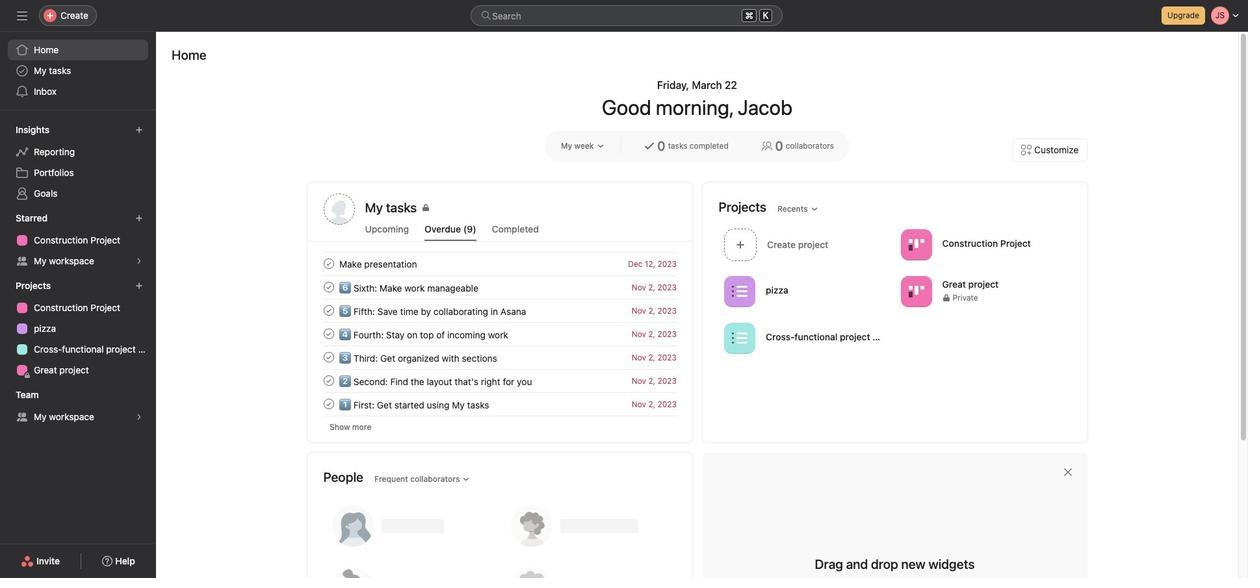 Task type: locate. For each thing, give the bounding box(es) containing it.
board image
[[908, 284, 924, 299]]

1 see details, my workspace image from the top
[[135, 257, 143, 265]]

starred element
[[0, 207, 156, 274]]

list item
[[719, 225, 895, 265], [308, 252, 692, 276], [308, 276, 692, 299], [308, 299, 692, 322], [308, 322, 692, 346], [308, 346, 692, 369], [308, 369, 692, 393], [308, 393, 692, 416]]

mark complete image for 3rd mark complete checkbox from the bottom of the page
[[321, 280, 336, 295]]

4 mark complete image from the top
[[321, 350, 336, 365]]

3 mark complete image from the top
[[321, 397, 336, 412]]

2 mark complete checkbox from the top
[[321, 303, 336, 319]]

hide sidebar image
[[17, 10, 27, 21]]

0 vertical spatial see details, my workspace image
[[135, 257, 143, 265]]

2 see details, my workspace image from the top
[[135, 413, 143, 421]]

2 mark complete image from the top
[[321, 373, 336, 389]]

list image
[[732, 284, 747, 299]]

mark complete image
[[321, 256, 336, 272], [321, 303, 336, 319], [321, 326, 336, 342], [321, 350, 336, 365]]

0 vertical spatial mark complete image
[[321, 280, 336, 295]]

3 mark complete checkbox from the top
[[321, 373, 336, 389]]

2 vertical spatial mark complete image
[[321, 397, 336, 412]]

1 vertical spatial see details, my workspace image
[[135, 413, 143, 421]]

see details, my workspace image
[[135, 257, 143, 265], [135, 413, 143, 421]]

3 mark complete image from the top
[[321, 326, 336, 342]]

new insights image
[[135, 126, 143, 134]]

2 vertical spatial mark complete checkbox
[[321, 373, 336, 389]]

Mark complete checkbox
[[321, 256, 336, 272], [321, 303, 336, 319], [321, 326, 336, 342], [321, 397, 336, 412]]

Search tasks, projects, and more text field
[[471, 5, 783, 26]]

None field
[[471, 5, 783, 26]]

1 vertical spatial mark complete checkbox
[[321, 350, 336, 365]]

dismiss image
[[1062, 467, 1073, 478]]

mark complete image for 4th mark complete option from the top of the page
[[321, 397, 336, 412]]

mark complete image for 3rd mark complete checkbox
[[321, 373, 336, 389]]

add items to starred image
[[135, 215, 143, 222]]

global element
[[0, 32, 156, 110]]

1 vertical spatial mark complete image
[[321, 373, 336, 389]]

mark complete image for second mark complete option from the top
[[321, 303, 336, 319]]

mark complete image
[[321, 280, 336, 295], [321, 373, 336, 389], [321, 397, 336, 412]]

new project or portfolio image
[[135, 282, 143, 290]]

board image
[[908, 237, 924, 253]]

1 mark complete image from the top
[[321, 256, 336, 272]]

2 mark complete image from the top
[[321, 303, 336, 319]]

0 vertical spatial mark complete checkbox
[[321, 280, 336, 295]]

Mark complete checkbox
[[321, 280, 336, 295], [321, 350, 336, 365], [321, 373, 336, 389]]

1 mark complete image from the top
[[321, 280, 336, 295]]

4 mark complete checkbox from the top
[[321, 397, 336, 412]]



Task type: vqa. For each thing, say whether or not it's contained in the screenshot.
topmost the See details, My workspace icon
yes



Task type: describe. For each thing, give the bounding box(es) containing it.
see details, my workspace image inside teams element
[[135, 413, 143, 421]]

3 mark complete checkbox from the top
[[321, 326, 336, 342]]

projects element
[[0, 274, 156, 384]]

mark complete image for 1st mark complete option from the top of the page
[[321, 256, 336, 272]]

mark complete image for 2nd mark complete checkbox from the top of the page
[[321, 350, 336, 365]]

insights element
[[0, 118, 156, 207]]

2 mark complete checkbox from the top
[[321, 350, 336, 365]]

mark complete image for second mark complete option from the bottom of the page
[[321, 326, 336, 342]]

1 mark complete checkbox from the top
[[321, 280, 336, 295]]

add profile photo image
[[323, 194, 355, 225]]

1 mark complete checkbox from the top
[[321, 256, 336, 272]]

teams element
[[0, 384, 156, 430]]

list image
[[732, 331, 747, 346]]



